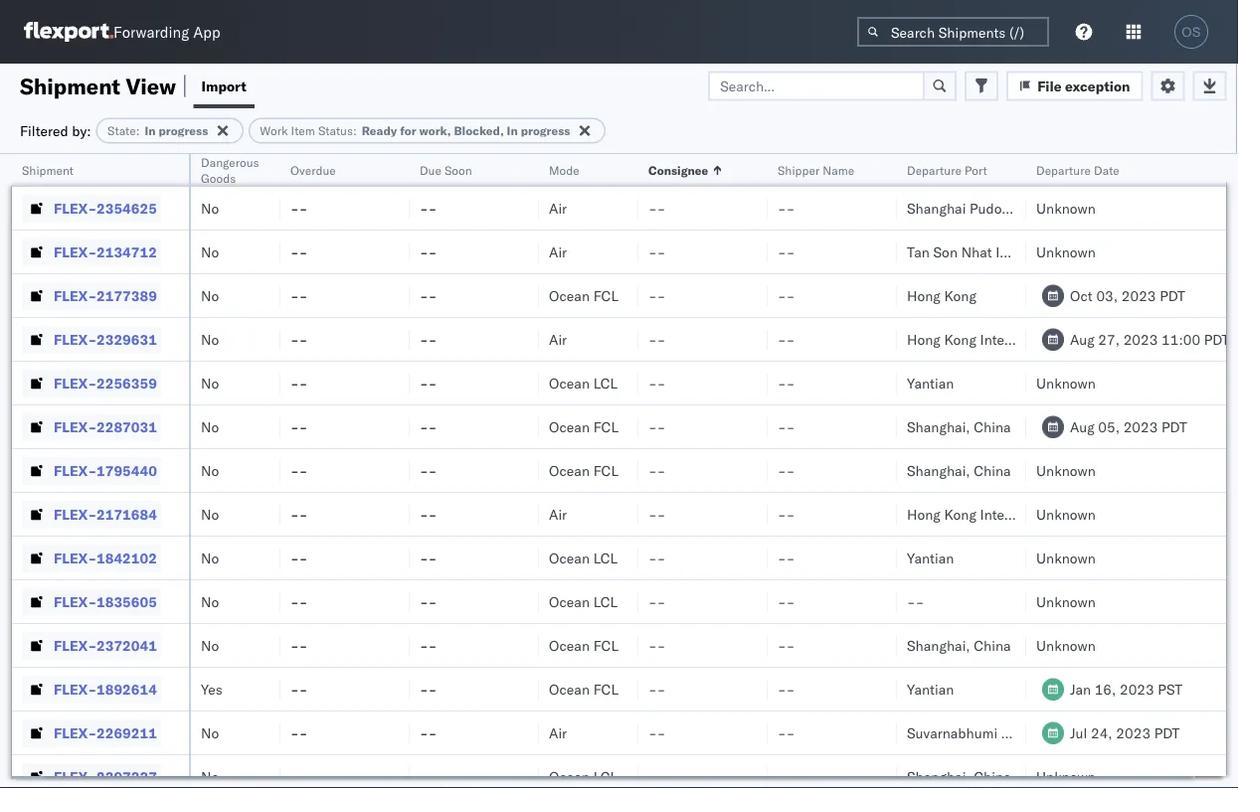 Task type: locate. For each thing, give the bounding box(es) containing it.
aug 05, 2023 pdt
[[1070, 418, 1187, 436]]

5 resize handle column header from the left
[[615, 154, 638, 789]]

4 unknown from the top
[[1036, 462, 1096, 479]]

2023 for 24,
[[1116, 724, 1151, 742]]

shipment down the filtered
[[22, 163, 74, 178]]

pdt up 11:00
[[1160, 287, 1185, 304]]

progress
[[159, 123, 208, 138], [521, 123, 570, 138]]

flex- for 2397337
[[54, 768, 97, 786]]

flex-2256359
[[54, 374, 157, 392]]

3 no from the top
[[201, 287, 219, 304]]

pdt down pst
[[1154, 724, 1180, 742]]

no for flex-2177389
[[201, 287, 219, 304]]

5 fcl from the top
[[593, 681, 619, 698]]

2 shanghai, from the top
[[907, 462, 970, 479]]

9 flex- from the top
[[54, 549, 97, 567]]

6 unknown from the top
[[1036, 549, 1096, 567]]

1 vertical spatial aug
[[1070, 418, 1095, 436]]

4 resize handle column header from the left
[[515, 154, 539, 789]]

:
[[136, 123, 140, 138], [353, 123, 357, 138]]

4 ocean lcl from the top
[[549, 768, 618, 786]]

shanghai, for flex-1795440
[[907, 462, 970, 479]]

no
[[201, 199, 219, 217], [201, 243, 219, 261], [201, 287, 219, 304], [201, 331, 219, 348], [201, 374, 219, 392], [201, 418, 219, 436], [201, 462, 219, 479], [201, 506, 219, 523], [201, 549, 219, 567], [201, 593, 219, 611], [201, 637, 219, 654], [201, 724, 219, 742], [201, 768, 219, 786]]

5 air from the top
[[549, 724, 567, 742]]

os button
[[1168, 9, 1214, 55]]

lcl for flex-1842102
[[593, 549, 618, 567]]

3 yantian from the top
[[907, 681, 954, 698]]

flex-2177389 button
[[22, 282, 161, 310]]

air for flex-2134712
[[549, 243, 567, 261]]

flex- down flex-2177389 button
[[54, 331, 97, 348]]

yes
[[201, 681, 223, 698]]

1 air from the top
[[549, 199, 567, 217]]

flex- for 1892614
[[54, 681, 97, 698]]

work,
[[419, 123, 451, 138]]

ocean for 2256359
[[549, 374, 590, 392]]

4 ocean from the top
[[549, 462, 590, 479]]

shipment inside button
[[22, 163, 74, 178]]

state : in progress
[[107, 123, 208, 138]]

flex- inside "flex-2269211" button
[[54, 724, 97, 742]]

flex- inside flex-2329631 button
[[54, 331, 97, 348]]

overdue
[[290, 163, 336, 178]]

oct
[[1070, 287, 1093, 304]]

lcl for flex-2397337
[[593, 768, 618, 786]]

aug left 27,
[[1070, 331, 1095, 348]]

file exception button
[[1006, 71, 1143, 101], [1006, 71, 1143, 101]]

8 resize handle column header from the left
[[1002, 154, 1026, 789]]

departure left date
[[1036, 163, 1091, 178]]

2023 right 27,
[[1123, 331, 1158, 348]]

1 shanghai, from the top
[[907, 418, 970, 436]]

no for flex-2287031
[[201, 418, 219, 436]]

7 flex- from the top
[[54, 462, 97, 479]]

3 lcl from the top
[[593, 593, 618, 611]]

flex- inside the flex-1835605 button
[[54, 593, 97, 611]]

flex- down "flex-2269211" button
[[54, 768, 97, 786]]

flex- down flex-2354625 button
[[54, 243, 97, 261]]

departure inside departure date button
[[1036, 163, 1091, 178]]

flex- inside 'flex-1795440' button
[[54, 462, 97, 479]]

3 china from the top
[[974, 637, 1011, 654]]

aug left the 05, on the right bottom of page
[[1070, 418, 1095, 436]]

flex- down flex-2372041 button
[[54, 681, 97, 698]]

resize handle column header
[[165, 154, 189, 789], [257, 154, 280, 789], [386, 154, 410, 789], [515, 154, 539, 789], [615, 154, 638, 789], [744, 154, 768, 789], [873, 154, 897, 789], [1002, 154, 1026, 789]]

2 china from the top
[[974, 462, 1011, 479]]

aug for aug 27, 2023 11:00 pdt
[[1070, 331, 1095, 348]]

jan 16, 2023 pst
[[1070, 681, 1182, 698]]

shipper name button
[[768, 158, 877, 178]]

china for flex-2287031
[[974, 418, 1011, 436]]

in
[[145, 123, 156, 138], [507, 123, 518, 138]]

consignee button
[[638, 158, 748, 178]]

1 ocean fcl from the top
[[549, 287, 619, 304]]

app
[[193, 22, 220, 41]]

departure inside departure port button
[[907, 163, 961, 178]]

flex- inside flex-2171684 button
[[54, 506, 97, 523]]

flex-2397337 button
[[22, 763, 161, 789]]

6 no from the top
[[201, 418, 219, 436]]

flex- inside "flex-1842102" button
[[54, 549, 97, 567]]

departure left port
[[907, 163, 961, 178]]

3 fcl from the top
[[593, 462, 619, 479]]

0 horizontal spatial departure
[[907, 163, 961, 178]]

flex-2372041
[[54, 637, 157, 654]]

progress down view
[[159, 123, 208, 138]]

1 horizontal spatial departure
[[1036, 163, 1091, 178]]

1 lcl from the top
[[593, 374, 618, 392]]

5 flex- from the top
[[54, 374, 97, 392]]

ocean fcl for oct 03, 2023 pdt
[[549, 287, 619, 304]]

5 ocean fcl from the top
[[549, 681, 619, 698]]

8 flex- from the top
[[54, 506, 97, 523]]

2 in from the left
[[507, 123, 518, 138]]

7 unknown from the top
[[1036, 593, 1096, 611]]

shipment up by:
[[20, 72, 120, 99]]

shipment
[[20, 72, 120, 99], [22, 163, 74, 178]]

10 flex- from the top
[[54, 593, 97, 611]]

10 no from the top
[[201, 593, 219, 611]]

air for flex-2269211
[[549, 724, 567, 742]]

4 air from the top
[[549, 506, 567, 523]]

flex- down flex-2134712 button
[[54, 287, 97, 304]]

no for flex-2372041
[[201, 637, 219, 654]]

1 ocean lcl from the top
[[549, 374, 618, 392]]

yantian
[[907, 374, 954, 392], [907, 549, 954, 567], [907, 681, 954, 698]]

2 ocean lcl from the top
[[549, 549, 618, 567]]

9 unknown from the top
[[1036, 768, 1096, 786]]

1 horizontal spatial :
[[353, 123, 357, 138]]

china for flex-2372041
[[974, 637, 1011, 654]]

: left ready
[[353, 123, 357, 138]]

2023 right the 05, on the right bottom of page
[[1123, 418, 1158, 436]]

13 no from the top
[[201, 768, 219, 786]]

ocean lcl
[[549, 374, 618, 392], [549, 549, 618, 567], [549, 593, 618, 611], [549, 768, 618, 786]]

flex- for 1795440
[[54, 462, 97, 479]]

view
[[126, 72, 176, 99]]

5 unknown from the top
[[1036, 506, 1096, 523]]

unknown for 1842102
[[1036, 549, 1096, 567]]

flex- for 2134712
[[54, 243, 97, 261]]

2 flex- from the top
[[54, 243, 97, 261]]

resize handle column header for dangerous goods
[[257, 154, 280, 789]]

aug 27, 2023 11:00 pdt
[[1070, 331, 1230, 348]]

1 fcl from the top
[[593, 287, 619, 304]]

4 lcl from the top
[[593, 768, 618, 786]]

flex- for 2177389
[[54, 287, 97, 304]]

departure port button
[[897, 158, 1006, 178]]

1 aug from the top
[[1070, 331, 1095, 348]]

2269211
[[97, 724, 157, 742]]

8 ocean from the top
[[549, 681, 590, 698]]

2 : from the left
[[353, 123, 357, 138]]

--
[[290, 199, 308, 217], [420, 199, 437, 217], [648, 199, 666, 217], [778, 199, 795, 217], [290, 243, 308, 261], [420, 243, 437, 261], [648, 243, 666, 261], [778, 243, 795, 261], [290, 287, 308, 304], [420, 287, 437, 304], [648, 287, 666, 304], [778, 287, 795, 304], [290, 331, 308, 348], [420, 331, 437, 348], [648, 331, 666, 348], [778, 331, 795, 348], [290, 374, 308, 392], [420, 374, 437, 392], [648, 374, 666, 392], [778, 374, 795, 392], [290, 418, 308, 436], [420, 418, 437, 436], [648, 418, 666, 436], [778, 418, 795, 436], [290, 462, 308, 479], [420, 462, 437, 479], [648, 462, 666, 479], [778, 462, 795, 479], [290, 506, 308, 523], [420, 506, 437, 523], [648, 506, 666, 523], [778, 506, 795, 523], [290, 549, 308, 567], [420, 549, 437, 567], [648, 549, 666, 567], [778, 549, 795, 567], [290, 593, 308, 611], [420, 593, 437, 611], [648, 593, 666, 611], [778, 593, 795, 611], [907, 593, 924, 611], [290, 637, 308, 654], [420, 637, 437, 654], [648, 637, 666, 654], [778, 637, 795, 654], [290, 681, 308, 698], [420, 681, 437, 698], [648, 681, 666, 698], [778, 681, 795, 698], [290, 724, 308, 742], [420, 724, 437, 742], [648, 724, 666, 742], [778, 724, 795, 742], [290, 768, 308, 786], [420, 768, 437, 786], [648, 768, 666, 786], [778, 768, 795, 786]]

2 shanghai, china from the top
[[907, 462, 1011, 479]]

2 no from the top
[[201, 243, 219, 261]]

1 horizontal spatial in
[[507, 123, 518, 138]]

13 flex- from the top
[[54, 724, 97, 742]]

0 vertical spatial shipment
[[20, 72, 120, 99]]

exception
[[1065, 77, 1130, 94]]

ocean for 1842102
[[549, 549, 590, 567]]

no for flex-2397337
[[201, 768, 219, 786]]

flex-2171684 button
[[22, 501, 161, 529]]

Search Shipments (/) text field
[[857, 17, 1049, 47]]

5 ocean from the top
[[549, 549, 590, 567]]

11 no from the top
[[201, 637, 219, 654]]

1892614
[[97, 681, 157, 698]]

3 flex- from the top
[[54, 287, 97, 304]]

1 flex- from the top
[[54, 199, 97, 217]]

2 lcl from the top
[[593, 549, 618, 567]]

2 aug from the top
[[1070, 418, 1095, 436]]

fcl
[[593, 287, 619, 304], [593, 418, 619, 436], [593, 462, 619, 479], [593, 637, 619, 654], [593, 681, 619, 698]]

3 air from the top
[[549, 331, 567, 348]]

unknown for 2372041
[[1036, 637, 1096, 654]]

1 unknown from the top
[[1036, 199, 1096, 217]]

flex- down 'flex-1795440' button
[[54, 506, 97, 523]]

no for flex-1835605
[[201, 593, 219, 611]]

3 resize handle column header from the left
[[386, 154, 410, 789]]

2 resize handle column header from the left
[[257, 154, 280, 789]]

2 air from the top
[[549, 243, 567, 261]]

flex- down flex-2256359 button
[[54, 418, 97, 436]]

8 no from the top
[[201, 506, 219, 523]]

6 resize handle column header from the left
[[744, 154, 768, 789]]

shanghai, china for flex-2372041
[[907, 637, 1011, 654]]

: down view
[[136, 123, 140, 138]]

3 shanghai, china from the top
[[907, 637, 1011, 654]]

air for flex-2354625
[[549, 199, 567, 217]]

4 shanghai, from the top
[[907, 768, 970, 786]]

shanghai, china for flex-2397337
[[907, 768, 1011, 786]]

24,
[[1091, 724, 1112, 742]]

2 ocean fcl from the top
[[549, 418, 619, 436]]

flex- inside flex-2372041 button
[[54, 637, 97, 654]]

shanghai, china for flex-2287031
[[907, 418, 1011, 436]]

ocean fcl
[[549, 287, 619, 304], [549, 418, 619, 436], [549, 462, 619, 479], [549, 637, 619, 654], [549, 681, 619, 698]]

no for flex-2171684
[[201, 506, 219, 523]]

flexport. image
[[24, 22, 113, 42]]

flex- inside flex-2177389 button
[[54, 287, 97, 304]]

6 ocean from the top
[[549, 593, 590, 611]]

27,
[[1098, 331, 1120, 348]]

in right blocked,
[[507, 123, 518, 138]]

3 ocean fcl from the top
[[549, 462, 619, 479]]

fcl for jan 16, 2023 pst
[[593, 681, 619, 698]]

3 shanghai, from the top
[[907, 637, 970, 654]]

shipper
[[778, 163, 820, 178]]

3 ocean from the top
[[549, 418, 590, 436]]

3 unknown from the top
[[1036, 374, 1096, 392]]

flex- inside flex-2354625 button
[[54, 199, 97, 217]]

1 yantian from the top
[[907, 374, 954, 392]]

1 ocean from the top
[[549, 287, 590, 304]]

-
[[290, 199, 299, 217], [299, 199, 308, 217], [420, 199, 428, 217], [428, 199, 437, 217], [648, 199, 657, 217], [657, 199, 666, 217], [778, 199, 786, 217], [786, 199, 795, 217], [290, 243, 299, 261], [299, 243, 308, 261], [420, 243, 428, 261], [428, 243, 437, 261], [648, 243, 657, 261], [657, 243, 666, 261], [778, 243, 786, 261], [786, 243, 795, 261], [290, 287, 299, 304], [299, 287, 308, 304], [420, 287, 428, 304], [428, 287, 437, 304], [648, 287, 657, 304], [657, 287, 666, 304], [778, 287, 786, 304], [786, 287, 795, 304], [290, 331, 299, 348], [299, 331, 308, 348], [420, 331, 428, 348], [428, 331, 437, 348], [648, 331, 657, 348], [657, 331, 666, 348], [778, 331, 786, 348], [786, 331, 795, 348], [290, 374, 299, 392], [299, 374, 308, 392], [420, 374, 428, 392], [428, 374, 437, 392], [648, 374, 657, 392], [657, 374, 666, 392], [778, 374, 786, 392], [786, 374, 795, 392], [290, 418, 299, 436], [299, 418, 308, 436], [420, 418, 428, 436], [428, 418, 437, 436], [648, 418, 657, 436], [657, 418, 666, 436], [778, 418, 786, 436], [786, 418, 795, 436], [290, 462, 299, 479], [299, 462, 308, 479], [420, 462, 428, 479], [428, 462, 437, 479], [648, 462, 657, 479], [657, 462, 666, 479], [778, 462, 786, 479], [786, 462, 795, 479], [290, 506, 299, 523], [299, 506, 308, 523], [420, 506, 428, 523], [428, 506, 437, 523], [648, 506, 657, 523], [657, 506, 666, 523], [778, 506, 786, 523], [786, 506, 795, 523], [290, 549, 299, 567], [299, 549, 308, 567], [420, 549, 428, 567], [428, 549, 437, 567], [648, 549, 657, 567], [657, 549, 666, 567], [778, 549, 786, 567], [786, 549, 795, 567], [290, 593, 299, 611], [299, 593, 308, 611], [420, 593, 428, 611], [428, 593, 437, 611], [648, 593, 657, 611], [657, 593, 666, 611], [778, 593, 786, 611], [786, 593, 795, 611], [907, 593, 916, 611], [916, 593, 924, 611], [290, 637, 299, 654], [299, 637, 308, 654], [420, 637, 428, 654], [428, 637, 437, 654], [648, 637, 657, 654], [657, 637, 666, 654], [778, 637, 786, 654], [786, 637, 795, 654], [290, 681, 299, 698], [299, 681, 308, 698], [420, 681, 428, 698], [428, 681, 437, 698], [648, 681, 657, 698], [657, 681, 666, 698], [778, 681, 786, 698], [786, 681, 795, 698], [290, 724, 299, 742], [299, 724, 308, 742], [420, 724, 428, 742], [428, 724, 437, 742], [648, 724, 657, 742], [657, 724, 666, 742], [778, 724, 786, 742], [786, 724, 795, 742], [290, 768, 299, 786], [299, 768, 308, 786], [420, 768, 428, 786], [428, 768, 437, 786], [648, 768, 657, 786], [657, 768, 666, 786], [778, 768, 786, 786], [786, 768, 795, 786]]

flex- down shipment button
[[54, 199, 97, 217]]

flex-1842102 button
[[22, 544, 161, 572]]

1 departure from the left
[[907, 163, 961, 178]]

2023 for 03,
[[1121, 287, 1156, 304]]

flex- down flex-2329631 button
[[54, 374, 97, 392]]

pdt right the 05, on the right bottom of page
[[1161, 418, 1187, 436]]

2 fcl from the top
[[593, 418, 619, 436]]

air for flex-2329631
[[549, 331, 567, 348]]

4 shanghai, china from the top
[[907, 768, 1011, 786]]

air
[[549, 199, 567, 217], [549, 243, 567, 261], [549, 331, 567, 348], [549, 506, 567, 523], [549, 724, 567, 742]]

unknown for 2354625
[[1036, 199, 1096, 217]]

dangerous goods button
[[191, 150, 273, 186]]

14 flex- from the top
[[54, 768, 97, 786]]

flex-2171684
[[54, 506, 157, 523]]

0 horizontal spatial in
[[145, 123, 156, 138]]

2023 right 03,
[[1121, 287, 1156, 304]]

0 vertical spatial aug
[[1070, 331, 1095, 348]]

jul 24, 2023 pdt
[[1070, 724, 1180, 742]]

ocean for 1835605
[[549, 593, 590, 611]]

9 no from the top
[[201, 549, 219, 567]]

0 horizontal spatial :
[[136, 123, 140, 138]]

flex- down flex-2171684 button
[[54, 549, 97, 567]]

flex- inside "flex-2287031" button
[[54, 418, 97, 436]]

flex- down "flex-2287031" button
[[54, 462, 97, 479]]

in right state
[[145, 123, 156, 138]]

12 flex- from the top
[[54, 681, 97, 698]]

aug
[[1070, 331, 1095, 348], [1070, 418, 1095, 436]]

7 no from the top
[[201, 462, 219, 479]]

11 flex- from the top
[[54, 637, 97, 654]]

ocean for 2372041
[[549, 637, 590, 654]]

7 resize handle column header from the left
[[873, 154, 897, 789]]

flex- for 2372041
[[54, 637, 97, 654]]

flex- inside flex-2134712 button
[[54, 243, 97, 261]]

shanghai, for flex-2287031
[[907, 418, 970, 436]]

1 vertical spatial yantian
[[907, 549, 954, 567]]

8 unknown from the top
[[1036, 637, 1096, 654]]

2 unknown from the top
[[1036, 243, 1096, 261]]

pdt for oct 03, 2023 pdt
[[1160, 287, 1185, 304]]

kong
[[944, 287, 976, 304]]

0 vertical spatial yantian
[[907, 374, 954, 392]]

flex-1835605 button
[[22, 588, 161, 616]]

fcl for oct 03, 2023 pdt
[[593, 287, 619, 304]]

4 no from the top
[[201, 331, 219, 348]]

6 flex- from the top
[[54, 418, 97, 436]]

4 flex- from the top
[[54, 331, 97, 348]]

3 ocean lcl from the top
[[549, 593, 618, 611]]

2 yantian from the top
[[907, 549, 954, 567]]

5 no from the top
[[201, 374, 219, 392]]

yantian for flex-2256359
[[907, 374, 954, 392]]

no for flex-2354625
[[201, 199, 219, 217]]

flex-1892614
[[54, 681, 157, 698]]

lcl
[[593, 374, 618, 392], [593, 549, 618, 567], [593, 593, 618, 611], [593, 768, 618, 786]]

12 no from the top
[[201, 724, 219, 742]]

ocean for 2397337
[[549, 768, 590, 786]]

flex- inside flex-2256359 button
[[54, 374, 97, 392]]

2 departure from the left
[[1036, 163, 1091, 178]]

flex- for 2171684
[[54, 506, 97, 523]]

flex- inside 'flex-1892614' button
[[54, 681, 97, 698]]

0 horizontal spatial progress
[[159, 123, 208, 138]]

4 china from the top
[[974, 768, 1011, 786]]

1 no from the top
[[201, 199, 219, 217]]

7 ocean from the top
[[549, 637, 590, 654]]

flex- inside flex-2397337 button
[[54, 768, 97, 786]]

departure
[[907, 163, 961, 178], [1036, 163, 1091, 178]]

blocked,
[[454, 123, 504, 138]]

work item status : ready for work, blocked, in progress
[[260, 123, 570, 138]]

progress up mode
[[521, 123, 570, 138]]

ocean for 2177389
[[549, 287, 590, 304]]

1 china from the top
[[974, 418, 1011, 436]]

for
[[400, 123, 416, 138]]

1 vertical spatial shipment
[[22, 163, 74, 178]]

unknown for 2171684
[[1036, 506, 1096, 523]]

import button
[[193, 64, 254, 108]]

1 resize handle column header from the left
[[165, 154, 189, 789]]

9 ocean from the top
[[549, 768, 590, 786]]

1 horizontal spatial progress
[[521, 123, 570, 138]]

ocean
[[549, 287, 590, 304], [549, 374, 590, 392], [549, 418, 590, 436], [549, 462, 590, 479], [549, 549, 590, 567], [549, 593, 590, 611], [549, 637, 590, 654], [549, 681, 590, 698], [549, 768, 590, 786]]

flex- up flex-2397337 button
[[54, 724, 97, 742]]

pdt for jul 24, 2023 pdt
[[1154, 724, 1180, 742]]

2023 right 16,
[[1120, 681, 1154, 698]]

ocean fcl for aug 05, 2023 pdt
[[549, 418, 619, 436]]

flex- down the flex-1835605 button
[[54, 637, 97, 654]]

shipment button
[[12, 158, 169, 178]]

china for flex-1795440
[[974, 462, 1011, 479]]

1 shanghai, china from the top
[[907, 418, 1011, 436]]

no for flex-2329631
[[201, 331, 219, 348]]

forwarding
[[113, 22, 189, 41]]

2023 right 24,
[[1116, 724, 1151, 742]]

flex- down "flex-1842102" button
[[54, 593, 97, 611]]

2 vertical spatial yantian
[[907, 681, 954, 698]]

flex-
[[54, 199, 97, 217], [54, 243, 97, 261], [54, 287, 97, 304], [54, 331, 97, 348], [54, 374, 97, 392], [54, 418, 97, 436], [54, 462, 97, 479], [54, 506, 97, 523], [54, 549, 97, 567], [54, 593, 97, 611], [54, 637, 97, 654], [54, 681, 97, 698], [54, 724, 97, 742], [54, 768, 97, 786]]



Task type: vqa. For each thing, say whether or not it's contained in the screenshot.


Task type: describe. For each thing, give the bounding box(es) containing it.
resize handle column header for shipment
[[165, 154, 189, 789]]

flex-2256359 button
[[22, 369, 161, 397]]

pdt right 11:00
[[1204, 331, 1230, 348]]

1795440
[[97, 462, 157, 479]]

flex- for 2329631
[[54, 331, 97, 348]]

resize handle column header for mode
[[615, 154, 638, 789]]

1 progress from the left
[[159, 123, 208, 138]]

flex-2287031 button
[[22, 413, 161, 441]]

shipper name
[[778, 163, 854, 178]]

flex-2134712 button
[[22, 238, 161, 266]]

no for flex-1795440
[[201, 462, 219, 479]]

flex-2372041 button
[[22, 632, 161, 660]]

flex-1835605
[[54, 593, 157, 611]]

file exception
[[1037, 77, 1130, 94]]

flex-2329631 button
[[22, 326, 161, 354]]

1835605
[[97, 593, 157, 611]]

departure for departure date
[[1036, 163, 1091, 178]]

ocean for 1892614
[[549, 681, 590, 698]]

flex- for 2287031
[[54, 418, 97, 436]]

forwarding app link
[[24, 22, 220, 42]]

departure date button
[[1026, 158, 1235, 178]]

pst
[[1158, 681, 1182, 698]]

1842102
[[97, 549, 157, 567]]

ocean for 2287031
[[549, 418, 590, 436]]

flex- for 2256359
[[54, 374, 97, 392]]

flex-2329631
[[54, 331, 157, 348]]

2329631
[[97, 331, 157, 348]]

ocean lcl for flex-2256359
[[549, 374, 618, 392]]

filtered by:
[[20, 122, 91, 139]]

consignee
[[648, 163, 708, 178]]

by:
[[72, 122, 91, 139]]

resize handle column header for shipper name
[[873, 154, 897, 789]]

lcl for flex-2256359
[[593, 374, 618, 392]]

unknown for 2256359
[[1036, 374, 1096, 392]]

hong
[[907, 287, 941, 304]]

goods
[[201, 171, 236, 185]]

ocean lcl for flex-1835605
[[549, 593, 618, 611]]

shipment for shipment
[[22, 163, 74, 178]]

unknown for 1835605
[[1036, 593, 1096, 611]]

2372041
[[97, 637, 157, 654]]

shipment for shipment view
[[20, 72, 120, 99]]

no for flex-2134712
[[201, 243, 219, 261]]

flex-2269211
[[54, 724, 157, 742]]

work
[[260, 123, 288, 138]]

yantian for flex-1892614
[[907, 681, 954, 698]]

flex-1842102
[[54, 549, 157, 567]]

jul
[[1070, 724, 1087, 742]]

11:00
[[1161, 331, 1200, 348]]

no for flex-1842102
[[201, 549, 219, 567]]

flex- for 2354625
[[54, 199, 97, 217]]

unknown for 2397337
[[1036, 768, 1096, 786]]

resize handle column header for departure port
[[1002, 154, 1026, 789]]

fcl for aug 05, 2023 pdt
[[593, 418, 619, 436]]

4 ocean fcl from the top
[[549, 637, 619, 654]]

pdt for aug 05, 2023 pdt
[[1161, 418, 1187, 436]]

departure for departure port
[[907, 163, 961, 178]]

mode
[[549, 163, 579, 178]]

shanghai, for flex-2397337
[[907, 768, 970, 786]]

2134712
[[97, 243, 157, 261]]

flex- for 1842102
[[54, 549, 97, 567]]

dangerous goods
[[201, 155, 259, 185]]

1 in from the left
[[145, 123, 156, 138]]

ocean fcl for jan 16, 2023 pst
[[549, 681, 619, 698]]

shipment view
[[20, 72, 176, 99]]

air for flex-2171684
[[549, 506, 567, 523]]

03,
[[1096, 287, 1118, 304]]

05,
[[1098, 418, 1120, 436]]

item
[[291, 123, 315, 138]]

1 : from the left
[[136, 123, 140, 138]]

no for flex-2269211
[[201, 724, 219, 742]]

2177389
[[97, 287, 157, 304]]

2023 for 05,
[[1123, 418, 1158, 436]]

2171684
[[97, 506, 157, 523]]

2287031
[[97, 418, 157, 436]]

2023 for 27,
[[1123, 331, 1158, 348]]

departure date
[[1036, 163, 1119, 178]]

16,
[[1095, 681, 1116, 698]]

due
[[420, 163, 441, 178]]

flex-2287031
[[54, 418, 157, 436]]

departure port
[[907, 163, 987, 178]]

shanghai, china for flex-1795440
[[907, 462, 1011, 479]]

flex-2134712
[[54, 243, 157, 261]]

flex-2177389
[[54, 287, 157, 304]]

flex-1892614 button
[[22, 676, 161, 704]]

forwarding app
[[113, 22, 220, 41]]

ready
[[362, 123, 397, 138]]

file
[[1037, 77, 1062, 94]]

flex-1795440
[[54, 462, 157, 479]]

flex- for 2269211
[[54, 724, 97, 742]]

status
[[318, 123, 353, 138]]

flex-2397337
[[54, 768, 157, 786]]

china for flex-2397337
[[974, 768, 1011, 786]]

aug for aug 05, 2023 pdt
[[1070, 418, 1095, 436]]

flex-2354625
[[54, 199, 157, 217]]

import
[[201, 77, 246, 94]]

ocean for 1795440
[[549, 462, 590, 479]]

due soon
[[420, 163, 472, 178]]

flex-1795440 button
[[22, 457, 161, 485]]

2 progress from the left
[[521, 123, 570, 138]]

name
[[823, 163, 854, 178]]

4 fcl from the top
[[593, 637, 619, 654]]

os
[[1182, 24, 1201, 39]]

port
[[965, 163, 987, 178]]

2023 for 16,
[[1120, 681, 1154, 698]]

Search... text field
[[708, 71, 925, 101]]

mode button
[[539, 158, 619, 178]]

unknown for 1795440
[[1036, 462, 1096, 479]]

resize handle column header for consignee
[[744, 154, 768, 789]]

shanghai, for flex-2372041
[[907, 637, 970, 654]]

ocean lcl for flex-2397337
[[549, 768, 618, 786]]

state
[[107, 123, 136, 138]]

flex-2354625 button
[[22, 194, 161, 222]]

ocean lcl for flex-1842102
[[549, 549, 618, 567]]

lcl for flex-1835605
[[593, 593, 618, 611]]

2397337
[[97, 768, 157, 786]]

date
[[1094, 163, 1119, 178]]

yantian for flex-1842102
[[907, 549, 954, 567]]

2256359
[[97, 374, 157, 392]]

jan
[[1070, 681, 1091, 698]]

2354625
[[97, 199, 157, 217]]

filtered
[[20, 122, 68, 139]]

no for flex-2256359
[[201, 374, 219, 392]]

flex-2269211 button
[[22, 719, 161, 747]]

hong kong
[[907, 287, 976, 304]]

flex- for 1835605
[[54, 593, 97, 611]]

dangerous
[[201, 155, 259, 170]]

unknown for 2134712
[[1036, 243, 1096, 261]]



